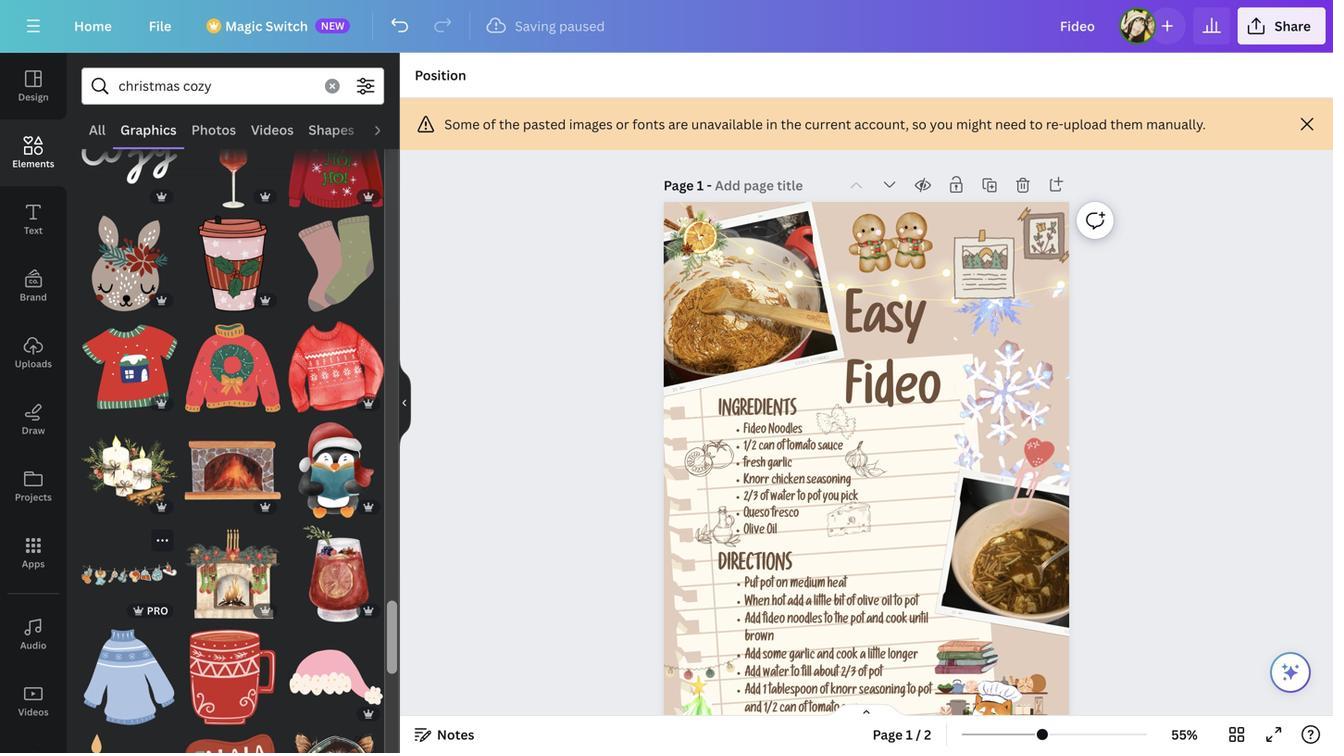 Task type: describe. For each thing, give the bounding box(es) containing it.
about
[[814, 667, 839, 681]]

0 vertical spatial videos
[[251, 121, 294, 138]]

main menu bar
[[0, 0, 1334, 53]]

all button
[[82, 112, 113, 147]]

can inside fideo noodles 1/2 can of tomato sauce fresh garlic knorr chicken seasoning 2/3 of water to pot you pick queso fresco olive oil
[[759, 442, 775, 454]]

some of the pasted images or fonts are unavailable in the current account, so you might need to re-upload them manually.
[[445, 115, 1207, 133]]

graphics
[[120, 121, 177, 138]]

shapes button
[[301, 112, 362, 147]]

saving
[[515, 17, 556, 35]]

all
[[89, 121, 106, 138]]

0 horizontal spatial cook
[[836, 650, 858, 663]]

manually.
[[1147, 115, 1207, 133]]

0 horizontal spatial little
[[814, 596, 832, 610]]

watercolor fireplace image
[[185, 422, 281, 518]]

paused
[[559, 17, 605, 35]]

magic
[[225, 17, 263, 35]]

farfalle pasta illustration image
[[816, 404, 856, 439]]

page 1 / 2
[[873, 726, 932, 743]]

water inside put pot on medium heat when hot add a little bit of olive oil to pot add fideo noodles to the pot and cook until brown add some garlic and cook a little longer add water to fill about 2/3 of pot add 1 tablespoon of knorr seasoning to pot and 1/2 can of tomato sauce
[[763, 667, 789, 681]]

upload
[[1064, 115, 1108, 133]]

bit
[[834, 596, 845, 610]]

queso
[[744, 509, 770, 521]]

pasted
[[523, 115, 566, 133]]

3 add from the top
[[745, 667, 761, 681]]

medium
[[790, 579, 826, 592]]

cozy winter decorative pillow. comfy home decor. image
[[185, 733, 281, 753]]

1 vertical spatial a
[[860, 650, 866, 663]]

some
[[763, 650, 787, 663]]

fonts
[[633, 115, 665, 133]]

might
[[957, 115, 992, 133]]

text button
[[0, 186, 67, 253]]

fresco
[[772, 509, 799, 521]]

share
[[1275, 17, 1311, 35]]

fill
[[802, 667, 812, 681]]

pot inside fideo noodles 1/2 can of tomato sauce fresh garlic knorr chicken seasoning 2/3 of water to pot you pick queso fresco olive oil
[[808, 492, 821, 505]]

pot down olive
[[851, 614, 865, 627]]

draw button
[[0, 386, 67, 453]]

until
[[910, 614, 929, 627]]

directions
[[719, 556, 793, 577]]

some
[[445, 115, 480, 133]]

4 add from the top
[[745, 685, 761, 698]]

apps
[[22, 558, 45, 570]]

to left the fill
[[792, 667, 800, 681]]

of up queso
[[761, 492, 769, 505]]

switch
[[266, 17, 308, 35]]

file button
[[134, 7, 186, 44]]

1 add from the top
[[745, 614, 761, 627]]

fresh
[[744, 459, 766, 471]]

apps button
[[0, 520, 67, 586]]

brown
[[745, 632, 774, 645]]

1 horizontal spatial audio
[[369, 121, 406, 138]]

the inside put pot on medium heat when hot add a little bit of olive oil to pot add fideo noodles to the pot and cook until brown add some garlic and cook a little longer add water to fill about 2/3 of pot add 1 tablespoon of knorr seasoning to pot and 1/2 can of tomato sauce
[[835, 614, 849, 627]]

santa hat pink christmas image
[[288, 629, 384, 725]]

notes
[[437, 726, 475, 743]]

watercolor of christmas sweater image
[[288, 319, 384, 415]]

design button
[[0, 53, 67, 119]]

videos inside the "side panel" tab list
[[18, 706, 49, 718]]

put pot on medium heat when hot add a little bit of olive oil to pot add fideo noodles to the pot and cook until brown add some garlic and cook a little longer add water to fill about 2/3 of pot add 1 tablespoon of knorr seasoning to pot and 1/2 can of tomato sauce
[[745, 579, 932, 716]]

watercolor fireplace decorated for christmas image
[[185, 526, 281, 622]]

of down tablespoon
[[799, 703, 807, 716]]

watercolor poinsettia champagne image
[[185, 112, 281, 208]]

ingredients
[[719, 402, 797, 422]]

to down longer
[[908, 685, 916, 698]]

seasoning inside fideo noodles 1/2 can of tomato sauce fresh garlic knorr chicken seasoning 2/3 of water to pot you pick queso fresco olive oil
[[807, 475, 851, 488]]

photos button
[[184, 112, 244, 147]]

ugly christmas sweaters wreath image
[[185, 319, 281, 415]]

christmas cozy knitted shirt house handdrawn illustration image
[[82, 319, 178, 415]]

0 horizontal spatial and
[[745, 703, 762, 716]]

projects button
[[0, 453, 67, 520]]

current
[[805, 115, 852, 133]]

christmas banner. cozy christmas poster set image
[[82, 526, 178, 622]]

pro
[[147, 603, 168, 617]]

audio inside the "side panel" tab list
[[20, 639, 47, 652]]

pro group
[[82, 526, 178, 622]]

1 for page 1 / 2
[[906, 726, 913, 743]]

heat
[[828, 579, 847, 592]]

share button
[[1238, 7, 1326, 44]]

put
[[745, 579, 758, 592]]

or
[[616, 115, 630, 133]]

pot up until
[[905, 596, 919, 610]]

noodles
[[787, 614, 823, 627]]

you inside fideo noodles 1/2 can of tomato sauce fresh garlic knorr chicken seasoning 2/3 of water to pot you pick queso fresco olive oil
[[823, 492, 839, 505]]

easy
[[845, 298, 927, 351]]

photos
[[192, 121, 236, 138]]

0 vertical spatial you
[[930, 115, 953, 133]]

canva assistant image
[[1280, 661, 1302, 684]]

water inside fideo noodles 1/2 can of tomato sauce fresh garlic knorr chicken seasoning 2/3 of water to pot you pick queso fresco olive oil
[[771, 492, 796, 505]]

saving paused
[[515, 17, 605, 35]]

on
[[776, 579, 788, 592]]

pot up show pages image
[[869, 667, 883, 681]]

fideo
[[763, 614, 785, 627]]

of right about
[[859, 667, 867, 681]]

draw
[[22, 424, 45, 437]]

brand button
[[0, 253, 67, 320]]

of down about
[[820, 685, 829, 698]]

page for page 1 -
[[664, 176, 694, 194]]

brand
[[20, 291, 47, 303]]

when
[[745, 596, 770, 610]]

1 for page 1 -
[[697, 176, 704, 194]]

1 horizontal spatial audio button
[[362, 112, 414, 147]]

1 horizontal spatial the
[[781, 115, 802, 133]]

fideo for fideo
[[845, 369, 941, 422]]

1/2 inside put pot on medium heat when hot add a little bit of olive oil to pot add fideo noodles to the pot and cook until brown add some garlic and cook a little longer add water to fill about 2/3 of pot add 1 tablespoon of knorr seasoning to pot and 1/2 can of tomato sauce
[[764, 703, 778, 716]]

watercolor white christmas candles image
[[82, 422, 178, 518]]

warm and cozy socks of various colors image
[[288, 215, 384, 311]]

position
[[415, 66, 467, 84]]

uploads
[[15, 358, 52, 370]]

in
[[766, 115, 778, 133]]

text
[[24, 224, 43, 237]]

show pages image
[[822, 703, 911, 718]]

graphics button
[[113, 112, 184, 147]]

one cozy christmas candles image
[[82, 733, 178, 753]]

fideo noodles 1/2 can of tomato sauce fresh garlic knorr chicken seasoning 2/3 of water to pot you pick queso fresco olive oil
[[744, 425, 859, 538]]



Task type: vqa. For each thing, say whether or not it's contained in the screenshot.
"Anyone"
no



Task type: locate. For each thing, give the bounding box(es) containing it.
sauce
[[818, 442, 844, 454], [842, 703, 868, 716]]

0 vertical spatial 1
[[697, 176, 704, 194]]

0 horizontal spatial page
[[664, 176, 694, 194]]

0 horizontal spatial 1
[[697, 176, 704, 194]]

page
[[664, 176, 694, 194], [873, 726, 903, 743]]

a left longer
[[860, 650, 866, 663]]

olive
[[744, 525, 765, 538]]

elements
[[12, 157, 54, 170]]

elements button
[[0, 119, 67, 186]]

55% button
[[1155, 720, 1215, 749]]

saving paused status
[[478, 15, 614, 37]]

of right some
[[483, 115, 496, 133]]

1 vertical spatial fideo
[[744, 425, 767, 438]]

and
[[867, 614, 884, 627], [817, 650, 834, 663], [745, 703, 762, 716]]

knorr
[[744, 475, 770, 488]]

0 vertical spatial videos button
[[244, 112, 301, 147]]

chicken
[[772, 475, 805, 488]]

side panel tab list
[[0, 53, 67, 753]]

so
[[913, 115, 927, 133]]

can inside put pot on medium heat when hot add a little bit of olive oil to pot add fideo noodles to the pot and cook until brown add some garlic and cook a little longer add water to fill about 2/3 of pot add 1 tablespoon of knorr seasoning to pot and 1/2 can of tomato sauce
[[780, 703, 797, 716]]

tomato
[[787, 442, 816, 454], [810, 703, 840, 716]]

0 vertical spatial 1/2
[[744, 442, 757, 454]]

position button
[[408, 60, 474, 90]]

1 horizontal spatial a
[[860, 650, 866, 663]]

1 vertical spatial water
[[763, 667, 789, 681]]

the left "pasted"
[[499, 115, 520, 133]]

noodles
[[769, 425, 803, 438]]

Page title text field
[[715, 176, 805, 195]]

0 horizontal spatial fideo
[[744, 425, 767, 438]]

of right "bit"
[[847, 596, 855, 610]]

of down noodles
[[777, 442, 785, 454]]

/
[[916, 726, 922, 743]]

to
[[1030, 115, 1043, 133], [798, 492, 806, 505], [895, 596, 903, 610], [825, 614, 833, 627], [792, 667, 800, 681], [908, 685, 916, 698]]

re-
[[1047, 115, 1064, 133]]

0 horizontal spatial can
[[759, 442, 775, 454]]

1/2 up fresh
[[744, 442, 757, 454]]

to inside fideo noodles 1/2 can of tomato sauce fresh garlic knorr chicken seasoning 2/3 of water to pot you pick queso fresco olive oil
[[798, 492, 806, 505]]

water up fresco
[[771, 492, 796, 505]]

1 vertical spatial audio
[[20, 639, 47, 652]]

2 horizontal spatial 1
[[906, 726, 913, 743]]

group
[[82, 112, 178, 208], [185, 112, 281, 208], [288, 112, 384, 208], [82, 204, 178, 311], [185, 204, 281, 311], [288, 204, 384, 311], [82, 308, 178, 415], [185, 308, 281, 415], [288, 308, 384, 415], [185, 411, 281, 518], [288, 411, 384, 518], [82, 422, 178, 518], [185, 526, 281, 622], [288, 526, 384, 622], [185, 618, 281, 725], [288, 618, 384, 725], [82, 629, 178, 725], [82, 721, 178, 753], [185, 721, 281, 753], [288, 721, 384, 753]]

1 vertical spatial seasoning
[[860, 685, 906, 698]]

Search elements search field
[[119, 69, 314, 104]]

page 1 -
[[664, 176, 715, 194]]

2 vertical spatial and
[[745, 703, 762, 716]]

2/3
[[744, 492, 758, 505], [841, 667, 856, 681]]

you left pick
[[823, 492, 839, 505]]

2/3 inside put pot on medium heat when hot add a little bit of olive oil to pot add fideo noodles to the pot and cook until brown add some garlic and cook a little longer add water to fill about 2/3 of pot add 1 tablespoon of knorr seasoning to pot and 1/2 can of tomato sauce
[[841, 667, 856, 681]]

seasoning inside put pot on medium heat when hot add a little bit of olive oil to pot add fideo noodles to the pot and cook until brown add some garlic and cook a little longer add water to fill about 2/3 of pot add 1 tablespoon of knorr seasoning to pot and 1/2 can of tomato sauce
[[860, 685, 906, 698]]

to down chicken
[[798, 492, 806, 505]]

and up about
[[817, 650, 834, 663]]

0 horizontal spatial audio button
[[0, 601, 67, 668]]

olive
[[858, 596, 880, 610]]

tomato down the knorr at the right of the page
[[810, 703, 840, 716]]

1 inside button
[[906, 726, 913, 743]]

pot up the 2
[[919, 685, 932, 698]]

1 vertical spatial 1/2
[[764, 703, 778, 716]]

0 vertical spatial garlic
[[768, 459, 792, 471]]

1 vertical spatial videos button
[[0, 668, 67, 734]]

1 vertical spatial sauce
[[842, 703, 868, 716]]

1 horizontal spatial 2/3
[[841, 667, 856, 681]]

0 vertical spatial can
[[759, 442, 775, 454]]

cozy christmas penguin reading a book watercolor festive illustration image
[[288, 422, 384, 518]]

0 horizontal spatial you
[[823, 492, 839, 505]]

0 vertical spatial a
[[806, 596, 812, 610]]

1 vertical spatial little
[[868, 650, 886, 663]]

1 vertical spatial you
[[823, 492, 839, 505]]

cook down the "oil"
[[886, 614, 908, 627]]

home link
[[59, 7, 127, 44]]

1 vertical spatial tomato
[[810, 703, 840, 716]]

1 vertical spatial garlic
[[789, 650, 815, 663]]

oil
[[882, 596, 892, 610]]

tomato inside put pot on medium heat when hot add a little bit of olive oil to pot add fideo noodles to the pot and cook until brown add some garlic and cook a little longer add water to fill about 2/3 of pot add 1 tablespoon of knorr seasoning to pot and 1/2 can of tomato sauce
[[810, 703, 840, 716]]

garlic up the fill
[[789, 650, 815, 663]]

1 horizontal spatial you
[[930, 115, 953, 133]]

pot left on at the bottom of the page
[[761, 579, 774, 592]]

audio button right shapes
[[362, 112, 414, 147]]

watercolor christmas sangria image
[[288, 526, 384, 622]]

2
[[925, 726, 932, 743]]

little
[[814, 596, 832, 610], [868, 650, 886, 663]]

new
[[321, 19, 345, 32]]

0 vertical spatial audio
[[369, 121, 406, 138]]

55%
[[1172, 726, 1198, 743]]

projects
[[15, 491, 52, 503]]

1 horizontal spatial cook
[[886, 614, 908, 627]]

Design title text field
[[1046, 7, 1112, 44]]

knorr
[[831, 685, 857, 698]]

page 1 / 2 button
[[866, 720, 939, 749]]

sauce down the knorr at the right of the page
[[842, 703, 868, 716]]

you right so
[[930, 115, 953, 133]]

1 horizontal spatial 1/2
[[764, 703, 778, 716]]

christmas coffee cup handdraw rertro image
[[185, 215, 281, 311]]

page left the /
[[873, 726, 903, 743]]

1 vertical spatial videos
[[18, 706, 49, 718]]

you
[[930, 115, 953, 133], [823, 492, 839, 505]]

the
[[499, 115, 520, 133], [781, 115, 802, 133], [835, 614, 849, 627]]

pot left pick
[[808, 492, 821, 505]]

0 horizontal spatial audio
[[20, 639, 47, 652]]

garlic up chicken
[[768, 459, 792, 471]]

of
[[483, 115, 496, 133], [777, 442, 785, 454], [761, 492, 769, 505], [847, 596, 855, 610], [859, 667, 867, 681], [820, 685, 829, 698], [799, 703, 807, 716]]

page for page 1 / 2
[[873, 726, 903, 743]]

2 horizontal spatial the
[[835, 614, 849, 627]]

cozy yorkshire terrier dog image
[[288, 733, 384, 753]]

0 horizontal spatial 1/2
[[744, 442, 757, 454]]

1 vertical spatial cook
[[836, 650, 858, 663]]

water down some
[[763, 667, 789, 681]]

0 horizontal spatial the
[[499, 115, 520, 133]]

0 vertical spatial fideo
[[845, 369, 941, 422]]

videos button
[[244, 112, 301, 147], [0, 668, 67, 734]]

are
[[669, 115, 688, 133]]

need
[[996, 115, 1027, 133]]

0 horizontal spatial 2/3
[[744, 492, 758, 505]]

videos
[[251, 121, 294, 138], [18, 706, 49, 718]]

audio right shapes button
[[369, 121, 406, 138]]

seasoning up pick
[[807, 475, 851, 488]]

audio button
[[362, 112, 414, 147], [0, 601, 67, 668]]

2 add from the top
[[745, 650, 761, 663]]

them
[[1111, 115, 1144, 133]]

fideo
[[845, 369, 941, 422], [744, 425, 767, 438]]

olive oil hand drawn image
[[696, 506, 741, 547]]

1 horizontal spatial seasoning
[[860, 685, 906, 698]]

seasoning up show pages image
[[860, 685, 906, 698]]

-
[[707, 176, 712, 194]]

pot
[[808, 492, 821, 505], [761, 579, 774, 592], [905, 596, 919, 610], [851, 614, 865, 627], [869, 667, 883, 681], [919, 685, 932, 698]]

sauce down farfalle pasta illustration icon on the bottom right of page
[[818, 442, 844, 454]]

1
[[697, 176, 704, 194], [763, 685, 767, 698], [906, 726, 913, 743]]

1 vertical spatial 2/3
[[841, 667, 856, 681]]

0 vertical spatial water
[[771, 492, 796, 505]]

winter cozy light blue sweater image
[[82, 629, 178, 725]]

1 vertical spatial can
[[780, 703, 797, 716]]

1 inside put pot on medium heat when hot add a little bit of olive oil to pot add fideo noodles to the pot and cook until brown add some garlic and cook a little longer add water to fill about 2/3 of pot add 1 tablespoon of knorr seasoning to pot and 1/2 can of tomato sauce
[[763, 685, 767, 698]]

can up fresh
[[759, 442, 775, 454]]

1 left -
[[697, 176, 704, 194]]

0 vertical spatial and
[[867, 614, 884, 627]]

to right the "oil"
[[895, 596, 903, 610]]

1 horizontal spatial videos
[[251, 121, 294, 138]]

0 horizontal spatial a
[[806, 596, 812, 610]]

garlic inside put pot on medium heat when hot add a little bit of olive oil to pot add fideo noodles to the pot and cook until brown add some garlic and cook a little longer add water to fill about 2/3 of pot add 1 tablespoon of knorr seasoning to pot and 1/2 can of tomato sauce
[[789, 650, 815, 663]]

1 vertical spatial page
[[873, 726, 903, 743]]

1/2 down tablespoon
[[764, 703, 778, 716]]

water
[[771, 492, 796, 505], [763, 667, 789, 681]]

sauce inside fideo noodles 1/2 can of tomato sauce fresh garlic knorr chicken seasoning 2/3 of water to pot you pick queso fresco olive oil
[[818, 442, 844, 454]]

0 vertical spatial page
[[664, 176, 694, 194]]

the down "bit"
[[835, 614, 849, 627]]

cook up about
[[836, 650, 858, 663]]

tablespoon
[[769, 685, 818, 698]]

can down tablespoon
[[780, 703, 797, 716]]

fideo inside fideo noodles 1/2 can of tomato sauce fresh garlic knorr chicken seasoning 2/3 of water to pot you pick queso fresco olive oil
[[744, 425, 767, 438]]

to right noodles
[[825, 614, 833, 627]]

0 vertical spatial 2/3
[[744, 492, 758, 505]]

1 horizontal spatial page
[[873, 726, 903, 743]]

the right in
[[781, 115, 802, 133]]

festive hot chocolate image
[[185, 629, 281, 725]]

oil
[[767, 525, 777, 538]]

can
[[759, 442, 775, 454], [780, 703, 797, 716]]

little left "bit"
[[814, 596, 832, 610]]

1 horizontal spatial little
[[868, 650, 886, 663]]

page inside button
[[873, 726, 903, 743]]

sauce inside put pot on medium heat when hot add a little bit of olive oil to pot add fideo noodles to the pot and cook until brown add some garlic and cook a little longer add water to fill about 2/3 of pot add 1 tablespoon of knorr seasoning to pot and 1/2 can of tomato sauce
[[842, 703, 868, 716]]

fideo for fideo noodles 1/2 can of tomato sauce fresh garlic knorr chicken seasoning 2/3 of water to pot you pick queso fresco olive oil
[[744, 425, 767, 438]]

page left -
[[664, 176, 694, 194]]

1 horizontal spatial 1
[[763, 685, 767, 698]]

fideo down ingredients
[[744, 425, 767, 438]]

1 vertical spatial 1
[[763, 685, 767, 698]]

add
[[745, 614, 761, 627], [745, 650, 761, 663], [745, 667, 761, 681], [745, 685, 761, 698]]

longer
[[888, 650, 918, 663]]

2/3 down knorr
[[744, 492, 758, 505]]

1 left tablespoon
[[763, 685, 767, 698]]

a right add
[[806, 596, 812, 610]]

audio
[[369, 121, 406, 138], [20, 639, 47, 652]]

0 vertical spatial audio button
[[362, 112, 414, 147]]

and down olive
[[867, 614, 884, 627]]

design
[[18, 91, 49, 103]]

1 vertical spatial and
[[817, 650, 834, 663]]

2/3 up the knorr at the right of the page
[[841, 667, 856, 681]]

notes button
[[408, 720, 482, 749]]

tomato inside fideo noodles 1/2 can of tomato sauce fresh garlic knorr chicken seasoning 2/3 of water to pot you pick queso fresco olive oil
[[787, 442, 816, 454]]

seasoning
[[807, 475, 851, 488], [860, 685, 906, 698]]

0 vertical spatial tomato
[[787, 442, 816, 454]]

2 vertical spatial 1
[[906, 726, 913, 743]]

audio button down apps
[[0, 601, 67, 668]]

tomato down noodles
[[787, 442, 816, 454]]

images
[[569, 115, 613, 133]]

0 vertical spatial sauce
[[818, 442, 844, 454]]

cute christmas baby deer image
[[82, 215, 178, 311]]

2/3 inside fideo noodles 1/2 can of tomato sauce fresh garlic knorr chicken seasoning 2/3 of water to pot you pick queso fresco olive oil
[[744, 492, 758, 505]]

account,
[[855, 115, 909, 133]]

pick
[[841, 492, 859, 505]]

1 horizontal spatial videos button
[[244, 112, 301, 147]]

to left re-
[[1030, 115, 1043, 133]]

a
[[806, 596, 812, 610], [860, 650, 866, 663]]

hide image
[[399, 358, 411, 447]]

file
[[149, 17, 172, 35]]

and down brown
[[745, 703, 762, 716]]

1 horizontal spatial can
[[780, 703, 797, 716]]

0 horizontal spatial videos
[[18, 706, 49, 718]]

2 horizontal spatial and
[[867, 614, 884, 627]]

1 left the /
[[906, 726, 913, 743]]

0 vertical spatial cook
[[886, 614, 908, 627]]

1 horizontal spatial fideo
[[845, 369, 941, 422]]

little left longer
[[868, 650, 886, 663]]

1 vertical spatial audio button
[[0, 601, 67, 668]]

home
[[74, 17, 112, 35]]

garlic inside fideo noodles 1/2 can of tomato sauce fresh garlic knorr chicken seasoning 2/3 of water to pot you pick queso fresco olive oil
[[768, 459, 792, 471]]

1/2 inside fideo noodles 1/2 can of tomato sauce fresh garlic knorr chicken seasoning 2/3 of water to pot you pick queso fresco olive oil
[[744, 442, 757, 454]]

0 vertical spatial seasoning
[[807, 475, 851, 488]]

0 horizontal spatial seasoning
[[807, 475, 851, 488]]

fideo down "easy"
[[845, 369, 941, 422]]

add
[[788, 596, 804, 610]]

1 horizontal spatial and
[[817, 650, 834, 663]]

unavailable
[[692, 115, 763, 133]]

magic switch
[[225, 17, 308, 35]]

hot
[[772, 596, 786, 610]]

0 vertical spatial little
[[814, 596, 832, 610]]

0 horizontal spatial videos button
[[0, 668, 67, 734]]

uploads button
[[0, 320, 67, 386]]

shapes
[[309, 121, 355, 138]]

sweaters funny christmas clothes jumper image
[[288, 112, 384, 208]]

audio down apps
[[20, 639, 47, 652]]



